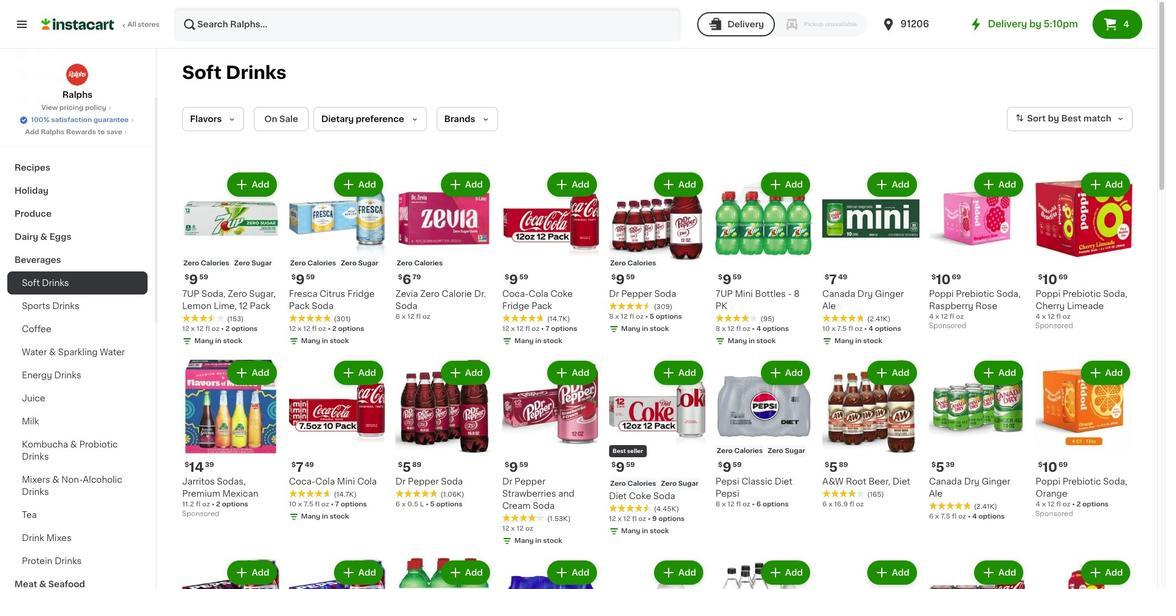 Task type: locate. For each thing, give the bounding box(es) containing it.
6 inside zevia zero calorie dr. soda 6 x 12 fl oz
[[396, 313, 400, 320]]

1 7up from the left
[[182, 290, 200, 298]]

2 inside jarritos sodas, premium mexican 11.2 fl oz • 2 options
[[216, 502, 220, 508]]

sponsored badge image
[[930, 323, 966, 330], [1036, 323, 1073, 330], [182, 511, 219, 518], [1036, 511, 1073, 518]]

soft up sports
[[22, 279, 40, 287]]

59 up strawberries
[[520, 462, 529, 469]]

0 horizontal spatial dr pepper soda
[[396, 478, 463, 486]]

1 horizontal spatial mini
[[735, 290, 753, 298]]

poppi for poppi prebiotic soda, orange
[[1036, 478, 1061, 486]]

stock down (1.53k)
[[543, 538, 563, 545]]

many in stock for dr pepper strawberries and cream soda
[[515, 538, 563, 545]]

39 inside "$ 14 39"
[[205, 462, 214, 469]]

in down lime,
[[215, 338, 222, 344]]

many down '8 x 12 fl oz • 5 options'
[[622, 326, 641, 332]]

• inside jarritos sodas, premium mexican 11.2 fl oz • 2 options
[[212, 502, 215, 508]]

12 inside 'poppi prebiotic soda, orange 4 x 12 fl oz • 2 options'
[[1048, 502, 1055, 508]]

5 for canada dry ginger ale
[[937, 461, 945, 474]]

59 up coca-cola coke fridge pack on the left of page
[[520, 274, 529, 281]]

9 up lemon
[[189, 273, 198, 286]]

1 water from the left
[[22, 348, 47, 357]]

0 horizontal spatial pack
[[250, 302, 271, 310]]

many down 12 x 12 fl oz • 9 options at the right bottom of page
[[622, 528, 641, 535]]

7up mini bottles - 8 pk
[[716, 290, 800, 310]]

59 up '8 x 12 fl oz • 5 options'
[[626, 274, 635, 281]]

stock down the (301)
[[330, 338, 349, 344]]

many for 7up soda, zero sugar, lemon lime, 12 pack
[[194, 338, 214, 344]]

1 vertical spatial coca-
[[289, 478, 316, 486]]

$ 5 89 for a&w
[[825, 461, 849, 474]]

2 water from the left
[[100, 348, 125, 357]]

instacart logo image
[[41, 17, 114, 32]]

kombucha
[[22, 441, 68, 449]]

10 for poppi prebiotic soda, cherry limeade
[[1043, 273, 1058, 286]]

$ 9 59 up '8 x 12 fl oz • 5 options'
[[612, 273, 635, 286]]

many in stock down 12 x 12 fl oz • 7 options
[[515, 338, 563, 344]]

recipes link
[[7, 156, 148, 179]]

5 down (309)
[[650, 313, 655, 320]]

2 89 from the left
[[412, 462, 422, 469]]

0 vertical spatial coca-
[[503, 290, 529, 298]]

canada
[[823, 290, 856, 298], [930, 478, 963, 486]]

69 up the cherry
[[1059, 274, 1068, 281]]

1 horizontal spatial coca-
[[503, 290, 529, 298]]

stock
[[650, 326, 669, 332], [223, 338, 242, 344], [543, 338, 563, 344], [864, 338, 883, 344], [330, 338, 349, 344], [757, 338, 776, 344], [330, 514, 349, 520], [650, 528, 669, 535], [543, 538, 563, 545]]

1 horizontal spatial 49
[[839, 274, 848, 281]]

dr up '8 x 12 fl oz • 5 options'
[[609, 290, 620, 298]]

7.5 for 6 x 7.5 fl oz • 4 options
[[941, 514, 951, 520]]

coca- inside coca-cola coke fridge pack
[[503, 290, 529, 298]]

10 for poppi prebiotic soda, orange
[[1043, 461, 1058, 474]]

soft
[[182, 64, 222, 81], [22, 279, 40, 287]]

fl inside jarritos sodas, premium mexican 11.2 fl oz • 2 options
[[196, 502, 201, 508]]

cola inside coca-cola coke fridge pack
[[529, 290, 549, 298]]

options inside jarritos sodas, premium mexican 11.2 fl oz • 2 options
[[222, 502, 248, 508]]

0 horizontal spatial pepper
[[408, 478, 439, 486]]

1 horizontal spatial diet
[[775, 478, 793, 486]]

0 horizontal spatial 7.5
[[304, 502, 314, 508]]

0 horizontal spatial 89
[[412, 462, 422, 469]]

buy
[[34, 96, 51, 105]]

in down 10 x 7.5 fl oz • 7 options
[[322, 514, 328, 520]]

0 vertical spatial dr pepper soda
[[609, 290, 677, 298]]

0 horizontal spatial 49
[[305, 462, 314, 469]]

pepper inside dr pepper strawberries and cream soda
[[515, 478, 546, 486]]

8 inside 7up mini bottles - 8 pk
[[795, 290, 800, 298]]

69
[[953, 274, 962, 281], [1059, 274, 1068, 281], [1059, 462, 1068, 469]]

0 horizontal spatial dr
[[396, 478, 406, 486]]

stock for canada dry ginger ale
[[864, 338, 883, 344]]

match
[[1084, 114, 1112, 123]]

100% satisfaction guarantee
[[31, 117, 129, 123]]

calories up (309)
[[628, 260, 657, 267]]

1 horizontal spatial pack
[[289, 302, 310, 310]]

0 vertical spatial soft drinks
[[182, 64, 287, 81]]

brands
[[445, 115, 476, 123]]

sugar up sugar,
[[252, 260, 272, 267]]

shop
[[34, 47, 57, 56]]

1 horizontal spatial 7up
[[716, 290, 733, 298]]

1 horizontal spatial delivery
[[989, 19, 1028, 29]]

prebiotic inside 'poppi prebiotic soda, orange 4 x 12 fl oz • 2 options'
[[1063, 478, 1102, 486]]

dr pepper soda up 6 x 0.5 l • 5 options in the bottom left of the page
[[396, 478, 463, 486]]

2 $ 5 89 from the left
[[398, 461, 422, 474]]

many down 12 x 12 oz
[[515, 538, 534, 545]]

1 vertical spatial fridge
[[503, 302, 530, 310]]

juice
[[22, 394, 45, 403]]

1 horizontal spatial 89
[[839, 462, 849, 469]]

poppi inside poppi prebiotic soda, raspberry rose 4 x 12 fl oz
[[930, 290, 954, 298]]

& right meat
[[39, 580, 46, 589]]

diet right beer,
[[893, 478, 911, 486]]

100%
[[31, 117, 50, 123]]

1 12 x 12 fl oz • 2 options from the left
[[182, 326, 258, 332]]

stock for dr pepper strawberries and cream soda
[[543, 538, 563, 545]]

soda, inside poppi prebiotic soda, raspberry rose 4 x 12 fl oz
[[997, 290, 1021, 298]]

(301)
[[334, 316, 351, 323]]

0 horizontal spatial $ 5 89
[[398, 461, 422, 474]]

1 horizontal spatial water
[[100, 348, 125, 357]]

1 horizontal spatial dr
[[503, 478, 513, 486]]

39 right 14
[[205, 462, 214, 469]]

guarantee
[[94, 117, 129, 123]]

zevia zero calorie dr. soda 6 x 12 fl oz
[[396, 290, 486, 320]]

fl inside poppi prebiotic soda, cherry limeade 4 x 12 fl oz
[[1057, 313, 1062, 320]]

jarritos sodas, premium mexican 11.2 fl oz • 2 options
[[182, 478, 259, 508]]

0 horizontal spatial by
[[1030, 19, 1042, 29]]

stock for diet coke soda
[[650, 528, 669, 535]]

stock for coca-cola coke fridge pack
[[543, 338, 563, 344]]

ralphs down 100%
[[41, 129, 64, 136]]

4 inside button
[[1124, 20, 1130, 29]]

$ 5 39
[[932, 461, 955, 474]]

69 for orange
[[1059, 462, 1068, 469]]

limeade
[[1068, 302, 1105, 310]]

delivery inside button
[[728, 20, 765, 29]]

coca-
[[503, 290, 529, 298], [289, 478, 316, 486]]

canada down $ 5 39
[[930, 478, 963, 486]]

dr pepper soda for 5
[[396, 478, 463, 486]]

x inside poppi prebiotic soda, raspberry rose 4 x 12 fl oz
[[936, 313, 940, 320]]

by for sort
[[1049, 114, 1060, 123]]

dry for 7
[[858, 290, 873, 298]]

0 horizontal spatial cola
[[316, 478, 335, 486]]

7up
[[182, 290, 200, 298], [716, 290, 733, 298]]

prebiotic up limeade
[[1063, 290, 1102, 298]]

& inside kombucha & probiotic drinks
[[70, 441, 77, 449]]

16.9
[[835, 502, 849, 508]]

a&w root beer, diet
[[823, 478, 911, 486]]

zero calories for 6
[[397, 260, 443, 267]]

dr pepper soda for 9
[[609, 290, 677, 298]]

ale up 10 x 7.5 fl oz • 4 options at the right bottom of the page
[[823, 302, 836, 310]]

0 vertical spatial dry
[[858, 290, 873, 298]]

0 vertical spatial best
[[1062, 114, 1082, 123]]

1 horizontal spatial dr pepper soda
[[609, 290, 677, 298]]

canada dry ginger ale up 6 x 7.5 fl oz • 4 options
[[930, 478, 1011, 499]]

in for fresca citrus fridge pack soda
[[322, 338, 328, 344]]

5 up a&w
[[830, 461, 838, 474]]

7up inside 7up mini bottles - 8 pk
[[716, 290, 733, 298]]

2 horizontal spatial 7.5
[[941, 514, 951, 520]]

water & sparkling water link
[[7, 341, 148, 364]]

zero up lime,
[[228, 290, 247, 298]]

1 pack from the left
[[250, 302, 271, 310]]

zero calories up the 79
[[397, 260, 443, 267]]

in for dr pepper soda
[[642, 326, 649, 332]]

1 horizontal spatial (14.7k)
[[548, 316, 570, 323]]

stock down (153)
[[223, 338, 242, 344]]

0 vertical spatial mini
[[735, 290, 753, 298]]

by
[[1030, 19, 1042, 29], [1049, 114, 1060, 123]]

$ 9 59 for dr pepper strawberries and cream soda
[[505, 461, 529, 474]]

in down 10 x 7.5 fl oz • 4 options at the right bottom of the page
[[856, 338, 862, 344]]

mixes
[[46, 534, 72, 543]]

12 x 12 fl oz • 9 options
[[609, 516, 685, 523]]

None search field
[[174, 7, 682, 41]]

seafood
[[48, 580, 85, 589]]

pack down the fresca
[[289, 302, 310, 310]]

2
[[226, 326, 230, 332], [332, 326, 337, 332], [216, 502, 220, 508], [1077, 502, 1082, 508]]

1 horizontal spatial soft drinks
[[182, 64, 287, 81]]

7
[[830, 273, 837, 286], [546, 326, 550, 332], [296, 461, 304, 474], [335, 502, 339, 508]]

zero up sugar,
[[234, 260, 250, 267]]

strawberries
[[503, 490, 557, 499]]

1 vertical spatial $ 7 49
[[292, 461, 314, 474]]

product group containing 14
[[182, 358, 279, 521]]

2 horizontal spatial pepper
[[622, 290, 653, 298]]

pk
[[716, 302, 728, 310]]

0 horizontal spatial ale
[[823, 302, 836, 310]]

oz inside pepsi classic diet pepsi 8 x 12 fl oz • 6 options
[[743, 502, 751, 508]]

classic
[[742, 478, 773, 486]]

sponsored badge image for limeade
[[1036, 323, 1073, 330]]

$ 14 39
[[185, 461, 214, 474]]

kombucha & probiotic drinks link
[[7, 433, 148, 469]]

0 horizontal spatial canada
[[823, 290, 856, 298]]

& inside mixers & non-alcoholic drinks
[[52, 476, 59, 484]]

1 vertical spatial best
[[613, 449, 626, 454]]

view pricing policy
[[41, 105, 106, 111]]

prebiotic inside poppi prebiotic soda, raspberry rose 4 x 12 fl oz
[[957, 290, 995, 298]]

& inside "link"
[[40, 233, 47, 241]]

zero
[[184, 260, 199, 267], [234, 260, 250, 267], [290, 260, 306, 267], [341, 260, 357, 267], [397, 260, 413, 267], [611, 260, 626, 267], [228, 290, 247, 298], [421, 290, 440, 298], [717, 448, 733, 455], [768, 448, 784, 455], [611, 481, 626, 488], [661, 481, 677, 488]]

options inside 'poppi prebiotic soda, orange 4 x 12 fl oz • 2 options'
[[1083, 502, 1109, 508]]

flavors button
[[182, 107, 244, 131]]

7.5
[[838, 326, 847, 332], [304, 502, 314, 508], [941, 514, 951, 520]]

0 horizontal spatial 12 x 12 fl oz • 2 options
[[182, 326, 258, 332]]

1 vertical spatial pepsi
[[716, 490, 740, 499]]

mixers
[[22, 476, 50, 484]]

stock for 7up mini bottles - 8 pk
[[757, 338, 776, 344]]

2 horizontal spatial dr
[[609, 290, 620, 298]]

oz inside poppi prebiotic soda, cherry limeade 4 x 12 fl oz
[[1063, 313, 1071, 320]]

water
[[22, 348, 47, 357], [100, 348, 125, 357]]

sponsored badge image down the cherry
[[1036, 323, 1073, 330]]

water right sparkling at the bottom left of page
[[100, 348, 125, 357]]

0 horizontal spatial best
[[613, 449, 626, 454]]

0 horizontal spatial coke
[[551, 290, 573, 298]]

oz inside jarritos sodas, premium mexican 11.2 fl oz • 2 options
[[202, 502, 210, 508]]

milk link
[[7, 410, 148, 433]]

$ inside $ 6 79
[[398, 274, 403, 281]]

many in stock down 12 x 12 oz
[[515, 538, 563, 545]]

pepper for (309)
[[622, 290, 653, 298]]

prebiotic inside poppi prebiotic soda, cherry limeade 4 x 12 fl oz
[[1063, 290, 1102, 298]]

1 vertical spatial by
[[1049, 114, 1060, 123]]

sugar for fresca citrus fridge pack soda
[[358, 260, 379, 267]]

seller
[[628, 449, 644, 454]]

10 for poppi prebiotic soda, raspberry rose
[[937, 273, 951, 286]]

(1.53k)
[[548, 516, 571, 523]]

0 horizontal spatial soft drinks
[[22, 279, 69, 287]]

1 horizontal spatial $ 5 89
[[825, 461, 849, 474]]

ralphs link
[[62, 63, 93, 101]]

0 horizontal spatial dry
[[858, 290, 873, 298]]

1 horizontal spatial ginger
[[982, 478, 1011, 486]]

poppi up raspberry
[[930, 290, 954, 298]]

0 vertical spatial canada
[[823, 290, 856, 298]]

1 horizontal spatial by
[[1049, 114, 1060, 123]]

fridge inside fresca citrus fridge pack soda
[[348, 290, 375, 298]]

0 horizontal spatial water
[[22, 348, 47, 357]]

7up inside 7up soda, zero sugar, lemon lime, 12 pack
[[182, 290, 200, 298]]

1 horizontal spatial ale
[[930, 490, 943, 499]]

0 vertical spatial by
[[1030, 19, 1042, 29]]

0 vertical spatial ale
[[823, 302, 836, 310]]

many in stock down '8 x 12 fl oz • 5 options'
[[622, 326, 669, 332]]

sugar up fresca citrus fridge pack soda on the left of page
[[358, 260, 379, 267]]

diet up 12 x 12 fl oz • 9 options at the right bottom of page
[[609, 492, 627, 501]]

(14.7k) for 7
[[334, 492, 357, 499]]

soda, inside 7up soda, zero sugar, lemon lime, 12 pack
[[202, 290, 226, 298]]

citrus
[[320, 290, 346, 298]]

1 vertical spatial ale
[[930, 490, 943, 499]]

5 up 6 x 7.5 fl oz • 4 options
[[937, 461, 945, 474]]

poppi up the cherry
[[1036, 290, 1061, 298]]

best inside field
[[1062, 114, 1082, 123]]

69 for cherry
[[1059, 274, 1068, 281]]

0 vertical spatial canada dry ginger ale
[[823, 290, 904, 310]]

0 horizontal spatial 39
[[205, 462, 214, 469]]

stock down 12 x 12 fl oz • 7 options
[[543, 338, 563, 344]]

fl inside zevia zero calorie dr. soda 6 x 12 fl oz
[[416, 313, 421, 320]]

1 vertical spatial ginger
[[982, 478, 1011, 486]]

$ 5 89 up 0.5
[[398, 461, 422, 474]]

& for dairy
[[40, 233, 47, 241]]

dr for 12 x 12 oz
[[503, 478, 513, 486]]

2 39 from the left
[[946, 462, 955, 469]]

0 horizontal spatial (2.41k)
[[868, 316, 891, 323]]

0 horizontal spatial diet
[[609, 492, 627, 501]]

1 vertical spatial (14.7k)
[[334, 492, 357, 499]]

many down 12 x 12 fl oz • 7 options
[[515, 338, 534, 344]]

1 zero calories from the left
[[397, 260, 443, 267]]

0 vertical spatial (14.7k)
[[548, 316, 570, 323]]

$ 7 49 up coca-cola mini cola at the left of page
[[292, 461, 314, 474]]

sponsored badge image down raspberry
[[930, 323, 966, 330]]

root
[[846, 478, 867, 486]]

0 horizontal spatial (14.7k)
[[334, 492, 357, 499]]

lemon
[[182, 302, 212, 310]]

delivery
[[989, 19, 1028, 29], [728, 20, 765, 29]]

89 up a&w
[[839, 462, 849, 469]]

1 89 from the left
[[839, 462, 849, 469]]

pack inside 7up soda, zero sugar, lemon lime, 12 pack
[[250, 302, 271, 310]]

soft drinks up the sports drinks
[[22, 279, 69, 287]]

prebiotic
[[957, 290, 995, 298], [1063, 290, 1102, 298], [1063, 478, 1102, 486]]

soda, for poppi prebiotic soda, raspberry rose
[[997, 290, 1021, 298]]

x inside poppi prebiotic soda, cherry limeade 4 x 12 fl oz
[[1043, 313, 1047, 320]]

• inside pepsi classic diet pepsi 8 x 12 fl oz • 6 options
[[753, 502, 755, 508]]

& inside 'link'
[[39, 580, 46, 589]]

1 horizontal spatial coke
[[629, 492, 652, 501]]

product group
[[182, 170, 279, 349], [289, 170, 386, 349], [396, 170, 493, 322], [503, 170, 600, 349], [609, 170, 706, 336], [716, 170, 813, 349], [823, 170, 920, 349], [930, 170, 1027, 333], [1036, 170, 1133, 333], [182, 358, 279, 521], [289, 358, 386, 525], [396, 358, 493, 510], [503, 358, 600, 549], [609, 358, 706, 539], [716, 358, 813, 510], [823, 358, 920, 510], [930, 358, 1027, 522], [1036, 358, 1133, 521], [182, 559, 279, 590], [289, 559, 386, 590], [396, 559, 493, 590], [503, 559, 600, 590], [609, 559, 706, 590], [716, 559, 813, 590], [823, 559, 920, 590], [930, 559, 1027, 590], [1036, 559, 1133, 590]]

0 horizontal spatial soft
[[22, 279, 40, 287]]

milk
[[22, 418, 39, 426]]

0 vertical spatial $ 7 49
[[825, 273, 848, 286]]

meat & seafood link
[[7, 573, 148, 590]]

ginger for 5
[[982, 478, 1011, 486]]

policy
[[85, 105, 106, 111]]

many in stock for fresca citrus fridge pack soda
[[301, 338, 349, 344]]

& left non-
[[52, 476, 59, 484]]

stock down 10 x 7.5 fl oz • 7 options
[[330, 514, 349, 520]]

many for canada dry ginger ale
[[835, 338, 854, 344]]

2 horizontal spatial pack
[[532, 302, 553, 310]]

cola
[[529, 290, 549, 298], [316, 478, 335, 486], [357, 478, 377, 486]]

pack up 12 x 12 fl oz • 7 options
[[532, 302, 553, 310]]

1 vertical spatial 49
[[305, 462, 314, 469]]

1 vertical spatial dr pepper soda
[[396, 478, 463, 486]]

zero calories zero sugar up 7up soda, zero sugar, lemon lime, 12 pack at the left of page
[[184, 260, 272, 267]]

1 vertical spatial canada dry ginger ale
[[930, 478, 1011, 499]]

59 for 7up soda, zero sugar, lemon lime, 12 pack
[[199, 274, 208, 281]]

& up energy drinks
[[49, 348, 56, 357]]

in for dr pepper strawberries and cream soda
[[536, 538, 542, 545]]

fridge inside coca-cola coke fridge pack
[[503, 302, 530, 310]]

9 up strawberries
[[510, 461, 518, 474]]

59 for dr pepper strawberries and cream soda
[[520, 462, 529, 469]]

0 horizontal spatial $ 7 49
[[292, 461, 314, 474]]

fl inside 'poppi prebiotic soda, orange 4 x 12 fl oz • 2 options'
[[1057, 502, 1062, 508]]

soda down strawberries
[[533, 502, 555, 511]]

pepper up l
[[408, 478, 439, 486]]

fridge
[[348, 290, 375, 298], [503, 302, 530, 310]]

$ 9 59 up strawberries
[[505, 461, 529, 474]]

0 vertical spatial 49
[[839, 274, 848, 281]]

soda, inside 'poppi prebiotic soda, orange 4 x 12 fl oz • 2 options'
[[1104, 478, 1128, 486]]

49 up coca-cola mini cola at the left of page
[[305, 462, 314, 469]]

0 vertical spatial coke
[[551, 290, 573, 298]]

dr up 6 x 0.5 l • 5 options in the bottom left of the page
[[396, 478, 406, 486]]

coffee link
[[7, 318, 148, 341]]

0 vertical spatial 7.5
[[838, 326, 847, 332]]

1 vertical spatial dry
[[965, 478, 980, 486]]

9 for dr pepper strawberries and cream soda
[[510, 461, 518, 474]]

1 horizontal spatial 39
[[946, 462, 955, 469]]

0 horizontal spatial mini
[[337, 478, 355, 486]]

49 up 10 x 7.5 fl oz • 4 options at the right bottom of the page
[[839, 274, 848, 281]]

& for kombucha
[[70, 441, 77, 449]]

many in stock
[[622, 326, 669, 332], [194, 338, 242, 344], [515, 338, 563, 344], [835, 338, 883, 344], [301, 338, 349, 344], [728, 338, 776, 344], [301, 514, 349, 520], [622, 528, 669, 535], [515, 538, 563, 545]]

1 horizontal spatial soft
[[182, 64, 222, 81]]

0 horizontal spatial delivery
[[728, 20, 765, 29]]

59 for dr pepper soda
[[626, 274, 635, 281]]

6 down $ 5 39
[[930, 514, 934, 520]]

many in stock for 7up soda, zero sugar, lemon lime, 12 pack
[[194, 338, 242, 344]]

coca- up 10 x 7.5 fl oz • 7 options
[[289, 478, 316, 486]]

mini inside 7up mini bottles - 8 pk
[[735, 290, 753, 298]]

in down 12 x 12 fl oz • 9 options at the right bottom of page
[[642, 528, 649, 535]]

by inside field
[[1049, 114, 1060, 123]]

1 horizontal spatial 7.5
[[838, 326, 847, 332]]

$ 10 69 up orange
[[1039, 461, 1068, 474]]

ginger up 6 x 7.5 fl oz • 4 options
[[982, 478, 1011, 486]]

79
[[413, 274, 421, 281]]

0 horizontal spatial ginger
[[876, 290, 904, 298]]

1 vertical spatial 7.5
[[304, 502, 314, 508]]

sugar for pepsi classic diet pepsi
[[786, 448, 806, 455]]

canada dry ginger ale
[[823, 290, 904, 310], [930, 478, 1011, 499]]

39 inside $ 5 39
[[946, 462, 955, 469]]

ale for 7
[[823, 302, 836, 310]]

fresca citrus fridge pack soda
[[289, 290, 375, 310]]

89 up 0.5
[[412, 462, 422, 469]]

product group containing 6
[[396, 170, 493, 322]]

8 x 12 fl oz • 5 options
[[609, 313, 682, 320]]

12
[[239, 302, 248, 310], [408, 313, 415, 320], [621, 313, 628, 320], [942, 313, 949, 320], [1048, 313, 1055, 320], [182, 326, 189, 332], [197, 326, 204, 332], [503, 326, 510, 332], [517, 326, 524, 332], [289, 326, 296, 332], [303, 326, 311, 332], [728, 326, 735, 332], [728, 502, 735, 508], [1048, 502, 1055, 508], [609, 516, 616, 523], [624, 516, 631, 523], [503, 526, 510, 533], [517, 526, 524, 533]]

$ inside $ 5 39
[[932, 462, 937, 469]]

12 inside poppi prebiotic soda, raspberry rose 4 x 12 fl oz
[[942, 313, 949, 320]]

Best match Sort by field
[[1008, 107, 1133, 131]]

it
[[53, 96, 59, 105]]

1 horizontal spatial zero calories
[[611, 260, 657, 267]]

fridge right citrus
[[348, 290, 375, 298]]

sort
[[1028, 114, 1047, 123]]

0 horizontal spatial zero calories
[[397, 260, 443, 267]]

dr inside dr pepper strawberries and cream soda
[[503, 478, 513, 486]]

poppi inside 'poppi prebiotic soda, orange 4 x 12 fl oz • 2 options'
[[1036, 478, 1061, 486]]

zero down the 79
[[421, 290, 440, 298]]

2 pack from the left
[[532, 302, 553, 310]]

prebiotic for cherry
[[1063, 290, 1102, 298]]

39 up 6 x 7.5 fl oz • 4 options
[[946, 462, 955, 469]]

coca- for 7
[[289, 478, 316, 486]]

options inside pepsi classic diet pepsi 8 x 12 fl oz • 6 options
[[763, 502, 789, 508]]

7 up coca-cola mini cola at the left of page
[[296, 461, 304, 474]]

zero calories zero sugar up classic
[[717, 448, 806, 455]]

zero calories
[[397, 260, 443, 267], [611, 260, 657, 267]]

canada for 5
[[930, 478, 963, 486]]

0 vertical spatial fridge
[[348, 290, 375, 298]]

1 vertical spatial (2.41k)
[[975, 504, 998, 511]]

many in stock for dr pepper soda
[[622, 326, 669, 332]]

1 horizontal spatial $ 7 49
[[825, 273, 848, 286]]

satisfaction
[[51, 117, 92, 123]]

prebiotic up orange
[[1063, 478, 1102, 486]]

7.5 for 10 x 7.5 fl oz • 4 options
[[838, 326, 847, 332]]

canada dry ginger ale for 7
[[823, 290, 904, 310]]

many for coca-cola mini cola
[[301, 514, 320, 520]]

1 39 from the left
[[205, 462, 214, 469]]

2 12 x 12 fl oz • 2 options from the left
[[289, 326, 365, 332]]

$ 9 59 for 7up mini bottles - 8 pk
[[719, 273, 742, 286]]

9 up the fresca
[[296, 273, 305, 286]]

meat & seafood
[[15, 580, 85, 589]]

100% satisfaction guarantee button
[[19, 113, 136, 125]]

water down coffee on the bottom left
[[22, 348, 47, 357]]

many in stock for coca-cola coke fridge pack
[[515, 338, 563, 344]]

zero calories up (309)
[[611, 260, 657, 267]]

dr pepper strawberries and cream soda
[[503, 478, 575, 511]]

drink mixes
[[22, 534, 72, 543]]

1 vertical spatial canada
[[930, 478, 963, 486]]

add ralphs rewards to save
[[25, 129, 122, 136]]

2 zero calories from the left
[[611, 260, 657, 267]]

0 horizontal spatial coca-
[[289, 478, 316, 486]]

$ 9 59 up the fresca
[[292, 273, 315, 286]]

7.5 for 10 x 7.5 fl oz • 7 options
[[304, 502, 314, 508]]

mixers & non-alcoholic drinks link
[[7, 469, 148, 504]]

(2.41k) up 10 x 7.5 fl oz • 4 options at the right bottom of the page
[[868, 316, 891, 323]]

59 up lemon
[[199, 274, 208, 281]]

8 x 12 fl oz • 4 options
[[716, 326, 789, 332]]

0 vertical spatial pepsi
[[716, 478, 740, 486]]

mixers & non-alcoholic drinks
[[22, 476, 122, 497]]

fl
[[416, 313, 421, 320], [630, 313, 635, 320], [950, 313, 955, 320], [1057, 313, 1062, 320], [205, 326, 210, 332], [526, 326, 530, 332], [849, 326, 854, 332], [312, 326, 317, 332], [737, 326, 741, 332], [196, 502, 201, 508], [850, 502, 855, 508], [315, 502, 320, 508], [737, 502, 741, 508], [1057, 502, 1062, 508], [953, 514, 957, 520], [632, 516, 637, 523]]

soda up "(4.45k)"
[[654, 492, 676, 501]]

sponsored badge image down orange
[[1036, 511, 1073, 518]]

1 horizontal spatial canada
[[930, 478, 963, 486]]

soda, inside poppi prebiotic soda, cherry limeade 4 x 12 fl oz
[[1104, 290, 1128, 298]]

lime,
[[214, 302, 237, 310]]

4 inside 'poppi prebiotic soda, orange 4 x 12 fl oz • 2 options'
[[1036, 502, 1041, 508]]

1 $ 5 89 from the left
[[825, 461, 849, 474]]

0 vertical spatial (2.41k)
[[868, 316, 891, 323]]

1 horizontal spatial best
[[1062, 114, 1082, 123]]

0 horizontal spatial fridge
[[348, 290, 375, 298]]

39 for 5
[[946, 462, 955, 469]]

0 horizontal spatial 7up
[[182, 290, 200, 298]]

pepper up '8 x 12 fl oz • 5 options'
[[622, 290, 653, 298]]

3 pack from the left
[[289, 302, 310, 310]]

$ 7 49
[[825, 273, 848, 286], [292, 461, 314, 474]]

poppi inside poppi prebiotic soda, cherry limeade 4 x 12 fl oz
[[1036, 290, 1061, 298]]

39
[[205, 462, 214, 469], [946, 462, 955, 469]]

$ 9 59 up lemon
[[185, 273, 208, 286]]

many in stock for canada dry ginger ale
[[835, 338, 883, 344]]

diet right classic
[[775, 478, 793, 486]]

2 vertical spatial 7.5
[[941, 514, 951, 520]]

9 for coca-cola coke fridge pack
[[510, 273, 518, 286]]

2 7up from the left
[[716, 290, 733, 298]]



Task type: vqa. For each thing, say whether or not it's contained in the screenshot.


Task type: describe. For each thing, give the bounding box(es) containing it.
beer,
[[869, 478, 891, 486]]

poppi for poppi prebiotic soda, raspberry rose
[[930, 290, 954, 298]]

zero up the fresca
[[290, 260, 306, 267]]

preference
[[356, 115, 404, 123]]

sale
[[280, 115, 298, 123]]

$ 10 69 for poppi prebiotic soda, cherry limeade
[[1039, 273, 1068, 286]]

12 x 12 fl oz • 2 options for lemon
[[182, 326, 258, 332]]

to
[[98, 129, 105, 136]]

calories up 7up soda, zero sugar, lemon lime, 12 pack at the left of page
[[201, 260, 229, 267]]

2 horizontal spatial diet
[[893, 478, 911, 486]]

calories up classic
[[735, 448, 763, 455]]

fl inside poppi prebiotic soda, raspberry rose 4 x 12 fl oz
[[950, 313, 955, 320]]

beverages link
[[7, 249, 148, 272]]

stock for fresca citrus fridge pack soda
[[330, 338, 349, 344]]

6 left the 79
[[403, 273, 412, 286]]

(2.41k) for 5
[[975, 504, 998, 511]]

& for mixers
[[52, 476, 59, 484]]

shop link
[[7, 40, 148, 64]]

89 for root
[[839, 462, 849, 469]]

sodas,
[[217, 478, 246, 486]]

orange
[[1036, 490, 1068, 499]]

soda, for poppi prebiotic soda, orange
[[1104, 478, 1128, 486]]

cream
[[503, 502, 531, 511]]

best for best match
[[1062, 114, 1082, 123]]

soda inside zevia zero calorie dr. soda 6 x 12 fl oz
[[396, 302, 418, 310]]

many for 7up mini bottles - 8 pk
[[728, 338, 748, 344]]

zero up $ 6 79
[[397, 260, 413, 267]]

& for meat
[[39, 580, 46, 589]]

5 for dr pepper soda
[[403, 461, 411, 474]]

zero up citrus
[[341, 260, 357, 267]]

diet coke soda
[[609, 492, 676, 501]]

$ 9 59 up classic
[[719, 461, 742, 474]]

cola for 7
[[316, 478, 335, 486]]

0.5
[[408, 502, 419, 508]]

ginger for 7
[[876, 290, 904, 298]]

$ 9 59 for dr pepper soda
[[612, 273, 635, 286]]

2 inside 'poppi prebiotic soda, orange 4 x 12 fl oz • 2 options'
[[1077, 502, 1082, 508]]

9 for 7up mini bottles - 8 pk
[[723, 273, 732, 286]]

sugar up "(4.45k)"
[[679, 481, 699, 488]]

zero up pepsi classic diet pepsi 8 x 12 fl oz • 6 options
[[717, 448, 733, 455]]

-
[[789, 290, 792, 298]]

again
[[61, 96, 85, 105]]

zero up lemon
[[184, 260, 199, 267]]

zero up classic
[[768, 448, 784, 455]]

dry for 5
[[965, 478, 980, 486]]

kombucha & probiotic drinks
[[22, 441, 118, 461]]

many for diet coke soda
[[622, 528, 641, 535]]

zevia
[[396, 290, 418, 298]]

a&w
[[823, 478, 844, 486]]

soda inside fresca citrus fridge pack soda
[[312, 302, 334, 310]]

rewards
[[66, 129, 96, 136]]

ale for 5
[[930, 490, 943, 499]]

pepper for (1.06k)
[[408, 478, 439, 486]]

view pricing policy link
[[41, 103, 114, 113]]

best match
[[1062, 114, 1112, 123]]

0 vertical spatial ralphs
[[62, 91, 93, 99]]

fresca
[[289, 290, 318, 298]]

stock for dr pepper soda
[[650, 326, 669, 332]]

9 for 7up soda, zero sugar, lemon lime, 12 pack
[[189, 273, 198, 286]]

6 x 0.5 l • 5 options
[[396, 502, 463, 508]]

$ 9 59 for coca-cola coke fridge pack
[[505, 273, 529, 286]]

pricing
[[59, 105, 84, 111]]

(95)
[[761, 316, 775, 323]]

poppi prebiotic soda, cherry limeade 4 x 12 fl oz
[[1036, 290, 1128, 320]]

$ 7 49 for coca-
[[292, 461, 314, 474]]

1 vertical spatial mini
[[337, 478, 355, 486]]

12 inside pepsi classic diet pepsi 8 x 12 fl oz • 6 options
[[728, 502, 735, 508]]

6 left 16.9
[[823, 502, 827, 508]]

$ 10 69 for poppi prebiotic soda, raspberry rose
[[932, 273, 962, 286]]

drinks inside mixers & non-alcoholic drinks
[[22, 488, 49, 497]]

drinks up the sports drinks
[[42, 279, 69, 287]]

many for dr pepper soda
[[622, 326, 641, 332]]

$ 9 59 down best seller
[[612, 461, 635, 474]]

prebiotic for orange
[[1063, 478, 1102, 486]]

7 down coca-cola mini cola at the left of page
[[335, 502, 339, 508]]

best for best seller
[[613, 449, 626, 454]]

6 inside pepsi classic diet pepsi 8 x 12 fl oz • 6 options
[[757, 502, 762, 508]]

oz inside poppi prebiotic soda, raspberry rose 4 x 12 fl oz
[[957, 313, 965, 320]]

lists link
[[7, 112, 148, 137]]

39 for 14
[[205, 462, 214, 469]]

alcoholic
[[83, 476, 122, 484]]

91206
[[901, 19, 930, 29]]

x inside pepsi classic diet pepsi 8 x 12 fl oz • 6 options
[[722, 502, 726, 508]]

diet inside pepsi classic diet pepsi 8 x 12 fl oz • 6 options
[[775, 478, 793, 486]]

delivery button
[[698, 12, 776, 36]]

$ 7 49 for canada
[[825, 273, 848, 286]]

12 x 12 fl oz • 2 options for soda
[[289, 326, 365, 332]]

9 down best seller
[[616, 461, 625, 474]]

dietary preference
[[321, 115, 404, 123]]

drink
[[22, 534, 44, 543]]

oz inside zevia zero calorie dr. soda 6 x 12 fl oz
[[423, 313, 431, 320]]

$ inside "$ 14 39"
[[185, 462, 189, 469]]

sponsored badge image for 4
[[1036, 511, 1073, 518]]

zero up "(4.45k)"
[[661, 481, 677, 488]]

12 inside zevia zero calorie dr. soda 6 x 12 fl oz
[[408, 313, 415, 320]]

drinks up on at the top
[[226, 64, 287, 81]]

buy it again
[[34, 96, 85, 105]]

soda inside dr pepper strawberries and cream soda
[[533, 502, 555, 511]]

zero calories zero sugar for 7up soda, zero sugar, lemon lime, 12 pack
[[184, 260, 272, 267]]

delivery for delivery
[[728, 20, 765, 29]]

produce
[[15, 210, 52, 218]]

lists
[[34, 120, 55, 129]]

protein drinks
[[22, 557, 82, 566]]

poppi for poppi prebiotic soda, cherry limeade
[[1036, 290, 1061, 298]]

produce link
[[7, 202, 148, 225]]

Search field
[[175, 9, 681, 40]]

sports drinks
[[22, 302, 80, 311]]

5 for a&w root beer, diet
[[830, 461, 838, 474]]

5 right l
[[430, 502, 435, 508]]

89 for pepper
[[412, 462, 422, 469]]

zero calories zero sugar up diet coke soda
[[611, 481, 699, 488]]

$ 10 69 for poppi prebiotic soda, orange
[[1039, 461, 1068, 474]]

9 for fresca citrus fridge pack soda
[[296, 273, 305, 286]]

save
[[106, 129, 122, 136]]

calories up the 79
[[414, 260, 443, 267]]

stock for coca-cola mini cola
[[330, 514, 349, 520]]

holiday
[[15, 187, 48, 195]]

all stores
[[128, 21, 160, 28]]

sponsored badge image for rose
[[930, 323, 966, 330]]

soda up (1.06k)
[[441, 478, 463, 486]]

sports drinks link
[[7, 295, 148, 318]]

x inside zevia zero calorie dr. soda 6 x 12 fl oz
[[402, 313, 406, 320]]

6 left 0.5
[[396, 502, 400, 508]]

pack inside fresca citrus fridge pack soda
[[289, 302, 310, 310]]

7up for 7up soda, zero sugar, lemon lime, 12 pack
[[182, 290, 200, 298]]

12 inside poppi prebiotic soda, cherry limeade 4 x 12 fl oz
[[1048, 313, 1055, 320]]

jarritos
[[182, 478, 215, 486]]

7 up 10 x 7.5 fl oz • 4 options at the right bottom of the page
[[830, 273, 837, 286]]

coffee
[[22, 325, 51, 334]]

6 x 16.9 fl oz
[[823, 502, 864, 508]]

service type group
[[698, 12, 867, 36]]

11.2
[[182, 502, 194, 508]]

1 vertical spatial ralphs
[[41, 129, 64, 136]]

59 up classic
[[733, 462, 742, 469]]

fl inside pepsi classic diet pepsi 8 x 12 fl oz • 6 options
[[737, 502, 741, 508]]

91206 button
[[882, 7, 955, 41]]

7up soda, zero sugar, lemon lime, 12 pack
[[182, 290, 276, 310]]

1 vertical spatial coke
[[629, 492, 652, 501]]

$ 6 79
[[398, 273, 421, 286]]

drink mixes link
[[7, 527, 148, 550]]

coca-cola mini cola
[[289, 478, 377, 486]]

non-
[[61, 476, 83, 484]]

many for dr pepper strawberries and cream soda
[[515, 538, 534, 545]]

0 vertical spatial soft
[[182, 64, 222, 81]]

on sale
[[264, 115, 298, 123]]

zero inside 7up soda, zero sugar, lemon lime, 12 pack
[[228, 290, 247, 298]]

soda, for poppi prebiotic soda, cherry limeade
[[1104, 290, 1128, 298]]

zero calories zero sugar for fresca citrus fridge pack soda
[[290, 260, 379, 267]]

calories up citrus
[[308, 260, 336, 267]]

dairy & eggs
[[15, 233, 71, 241]]

ralphs logo image
[[66, 63, 89, 86]]

14
[[189, 461, 204, 474]]

(309)
[[654, 304, 673, 310]]

sugar for 7up soda, zero sugar, lemon lime, 12 pack
[[252, 260, 272, 267]]

water & sparkling water
[[22, 348, 125, 357]]

sponsored badge image for 11.2
[[182, 511, 219, 518]]

probiotic
[[79, 441, 118, 449]]

1 vertical spatial soft drinks
[[22, 279, 69, 287]]

soda up (309)
[[655, 290, 677, 298]]

l
[[420, 502, 424, 508]]

sugar,
[[249, 290, 276, 298]]

stock for 7up soda, zero sugar, lemon lime, 12 pack
[[223, 338, 242, 344]]

cherry
[[1036, 302, 1066, 310]]

7up for 7up mini bottles - 8 pk
[[716, 290, 733, 298]]

dairy & eggs link
[[7, 225, 148, 249]]

stores
[[138, 21, 160, 28]]

oz inside 'poppi prebiotic soda, orange 4 x 12 fl oz • 2 options'
[[1063, 502, 1071, 508]]

8 inside pepsi classic diet pepsi 8 x 12 fl oz • 6 options
[[716, 502, 721, 508]]

pepper for (1.53k)
[[515, 478, 546, 486]]

& for water
[[49, 348, 56, 357]]

tea link
[[7, 504, 148, 527]]

and
[[559, 490, 575, 499]]

poppi prebiotic soda, raspberry rose 4 x 12 fl oz
[[930, 290, 1021, 320]]

12 x 12 oz
[[503, 526, 534, 533]]

many in stock for diet coke soda
[[622, 528, 669, 535]]

12 inside 7up soda, zero sugar, lemon lime, 12 pack
[[239, 302, 248, 310]]

calories up diet coke soda
[[628, 481, 657, 488]]

zero inside zevia zero calorie dr. soda 6 x 12 fl oz
[[421, 290, 440, 298]]

view
[[41, 105, 58, 111]]

49 for coca-
[[305, 462, 314, 469]]

by for delivery
[[1030, 19, 1042, 29]]

9 for dr pepper soda
[[616, 273, 625, 286]]

in for canada dry ginger ale
[[856, 338, 862, 344]]

pack inside coca-cola coke fridge pack
[[532, 302, 553, 310]]

• inside 'poppi prebiotic soda, orange 4 x 12 fl oz • 2 options'
[[1073, 502, 1076, 508]]

dr.
[[474, 290, 486, 298]]

zero up '8 x 12 fl oz • 5 options'
[[611, 260, 626, 267]]

zero up diet coke soda
[[611, 481, 626, 488]]

in for diet coke soda
[[642, 528, 649, 535]]

4 button
[[1093, 10, 1143, 39]]

(14.7k) for 9
[[548, 316, 570, 323]]

canada for 7
[[823, 290, 856, 298]]

all stores link
[[41, 7, 160, 41]]

(4.45k)
[[654, 506, 680, 513]]

69 for raspberry
[[953, 274, 962, 281]]

drinks up meat & seafood 'link'
[[55, 557, 82, 566]]

rose
[[976, 302, 998, 310]]

zero calories for 9
[[611, 260, 657, 267]]

drinks up coffee link
[[52, 302, 80, 311]]

many in stock for 7up mini bottles - 8 pk
[[728, 338, 776, 344]]

1 pepsi from the top
[[716, 478, 740, 486]]

4 inside poppi prebiotic soda, cherry limeade 4 x 12 fl oz
[[1036, 313, 1041, 320]]

sort by
[[1028, 114, 1060, 123]]

1 horizontal spatial cola
[[357, 478, 377, 486]]

drinks down water & sparkling water
[[54, 371, 81, 380]]

bottles
[[756, 290, 786, 298]]

2 pepsi from the top
[[716, 490, 740, 499]]

meat
[[15, 580, 37, 589]]

49 for canada
[[839, 274, 848, 281]]

cola for 9
[[529, 290, 549, 298]]

9 up pepsi classic diet pepsi 8 x 12 fl oz • 6 options
[[723, 461, 732, 474]]

1 vertical spatial soft
[[22, 279, 40, 287]]

many for coca-cola coke fridge pack
[[515, 338, 534, 344]]

drinks inside kombucha & probiotic drinks
[[22, 453, 49, 461]]

4 inside poppi prebiotic soda, raspberry rose 4 x 12 fl oz
[[930, 313, 934, 320]]

sports
[[22, 302, 50, 311]]

9 down "(4.45k)"
[[653, 516, 657, 523]]

12 x 12 fl oz • 7 options
[[503, 326, 578, 332]]

premium
[[182, 490, 220, 499]]

in for 7up soda, zero sugar, lemon lime, 12 pack
[[215, 338, 222, 344]]

x inside 'poppi prebiotic soda, orange 4 x 12 fl oz • 2 options'
[[1043, 502, 1047, 508]]

7 down coca-cola coke fridge pack on the left of page
[[546, 326, 550, 332]]

coke inside coca-cola coke fridge pack
[[551, 290, 573, 298]]

59 down best seller
[[626, 462, 635, 469]]

59 for 7up mini bottles - 8 pk
[[733, 274, 742, 281]]

many for fresca citrus fridge pack soda
[[301, 338, 320, 344]]

(2.41k) for 7
[[868, 316, 891, 323]]

many in stock for coca-cola mini cola
[[301, 514, 349, 520]]

coca-cola coke fridge pack
[[503, 290, 573, 310]]

$ 9 59 for 7up soda, zero sugar, lemon lime, 12 pack
[[185, 273, 208, 286]]

6 x 7.5 fl oz • 4 options
[[930, 514, 1005, 520]]

canada dry ginger ale for 5
[[930, 478, 1011, 499]]



